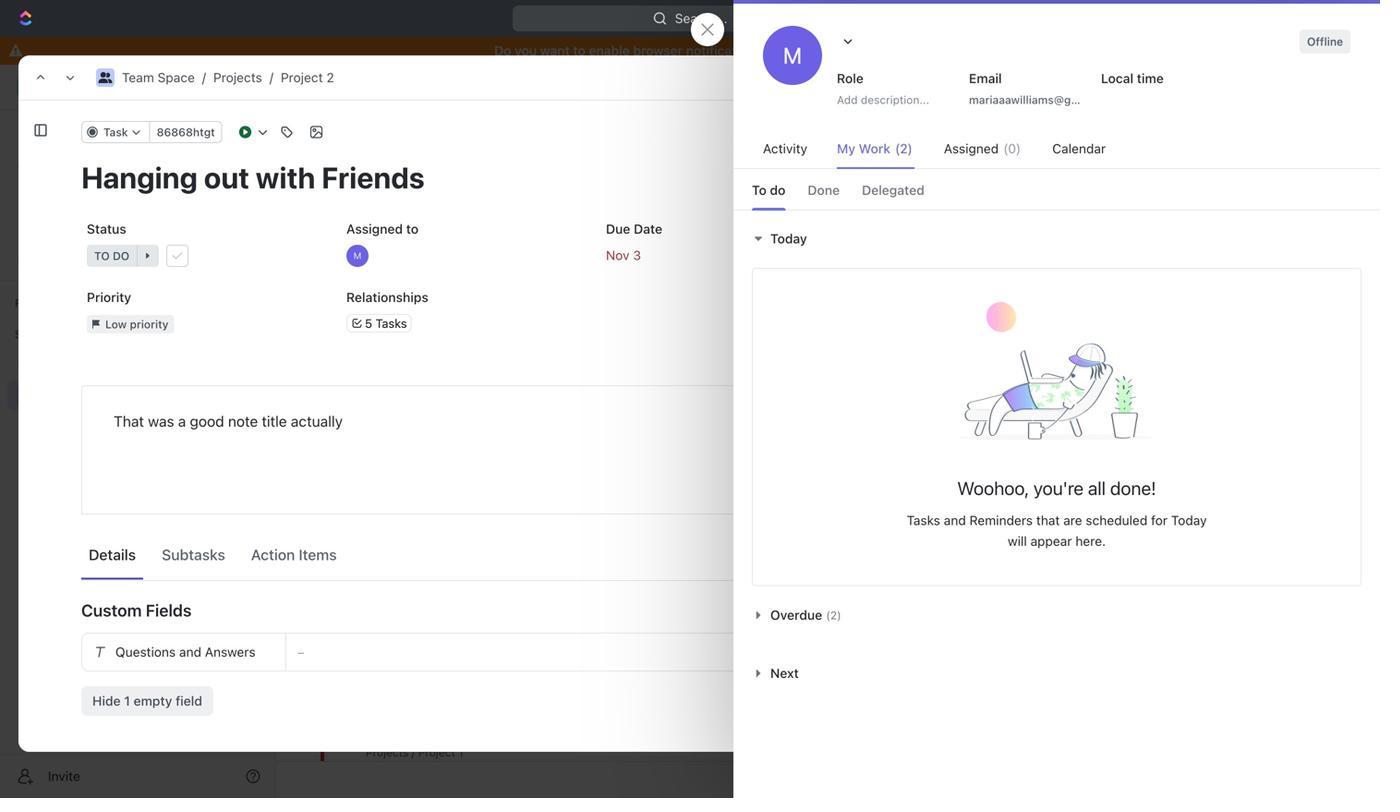Task type: locate. For each thing, give the bounding box(es) containing it.
link
[[1014, 202, 1032, 215]]

0 horizontal spatial add task
[[418, 499, 472, 514]]

1 for hide 1 empty field
[[124, 693, 130, 709]]

for
[[1151, 513, 1168, 528]]

nov inside 'dropdown button'
[[606, 248, 630, 263]]

chat link
[[713, 194, 745, 220]]

1 vertical spatial (2)
[[826, 609, 841, 622]]

1 vertical spatial team space
[[321, 138, 469, 169]]

spaces
[[15, 328, 54, 341]]

0 vertical spatial (2)
[[895, 141, 913, 156]]

0 horizontal spatial 2
[[327, 70, 334, 85]]

1 vertical spatial assigned
[[346, 221, 403, 237]]

hide for hide 1 empty field
[[92, 693, 121, 709]]

0 vertical spatial 2
[[327, 70, 334, 85]]

1 horizontal spatial tasks
[[907, 513, 940, 528]]

1 left the time
[[1113, 71, 1119, 84]]

0 horizontal spatial and
[[179, 644, 201, 660]]

are
[[1064, 513, 1082, 528]]

0 vertical spatial assigned
[[944, 141, 999, 156]]

do for to do
[[113, 249, 129, 262]]

all
[[1088, 477, 1106, 499]]

0 horizontal spatial add task button
[[409, 496, 480, 518]]

project right projects link
[[281, 70, 323, 85]]

1 horizontal spatial 2
[[419, 324, 428, 342]]

user group image up task dropdown button
[[98, 72, 112, 83]]

2 vertical spatial team space
[[44, 388, 119, 403]]

0 horizontal spatial /
[[202, 70, 206, 85]]

tasks left reminders
[[907, 513, 940, 528]]

low priority
[[105, 318, 169, 331]]

1 horizontal spatial 5
[[1343, 170, 1348, 178]]

0 vertical spatial add task
[[542, 375, 590, 388]]

1 horizontal spatial do
[[770, 182, 786, 198]]

dashboards
[[44, 219, 116, 234]]

0 horizontal spatial assigned
[[346, 221, 403, 237]]

task inside tab list
[[1310, 204, 1331, 215]]

to do
[[94, 249, 129, 262]]

team space link inside tree
[[44, 381, 264, 410]]

time
[[1137, 71, 1164, 86]]

1 horizontal spatial user group image
[[294, 82, 305, 91]]

1 horizontal spatial add task button
[[519, 370, 598, 392]]

action
[[251, 546, 295, 564]]

0 vertical spatial 5
[[1343, 170, 1348, 178]]

field
[[176, 693, 202, 709]]

and inside 'tasks and reminders that are scheduled for today will appear here.'
[[944, 513, 966, 528]]

1 vertical spatial project
[[366, 324, 416, 342]]

to inside dropdown button
[[94, 249, 110, 262]]

1 vertical spatial today
[[1171, 513, 1207, 528]]

questions and answers
[[115, 644, 256, 660]]

hide right can
[[1162, 199, 1190, 214]]

low priority button
[[81, 308, 326, 341]]

1 horizontal spatial nov
[[1090, 71, 1110, 84]]

1 vertical spatial 5
[[365, 316, 372, 330]]

tasks and reminders that are scheduled for today will appear here.
[[907, 513, 1207, 549]]

share button
[[1126, 63, 1184, 92], [1152, 72, 1210, 102]]

hide inside 'custom fields' "element"
[[92, 693, 121, 709]]

5 inside tab
[[1343, 170, 1348, 178]]

hide inside dropdown button
[[1162, 199, 1190, 214]]

1 vertical spatial m
[[353, 250, 362, 261]]

you
[[515, 43, 537, 58]]

gantt
[[581, 199, 615, 214]]

5 down relationships
[[365, 316, 372, 330]]

local time
[[1101, 71, 1164, 86]]

0 vertical spatial team space
[[310, 79, 385, 94]]

overdue (2)
[[771, 607, 841, 623]]

space
[[158, 70, 195, 85], [347, 79, 385, 94], [389, 138, 463, 169], [81, 388, 119, 403]]

activity up to do
[[763, 141, 808, 156]]

and left reminders
[[944, 513, 966, 528]]

share button right on on the right top of page
[[1126, 63, 1184, 92]]

and
[[944, 513, 966, 528], [179, 644, 201, 660]]

2 / from the left
[[270, 70, 273, 85]]

0 vertical spatial add
[[837, 93, 858, 106]]

5 for 5 tasks
[[365, 316, 372, 330]]

5 up links
[[1343, 170, 1348, 178]]

today down board link
[[771, 231, 807, 246]]

2 vertical spatial add
[[418, 499, 441, 514]]

notifications?
[[686, 43, 769, 58]]

0 horizontal spatial project
[[281, 70, 323, 85]]

0 horizontal spatial 5
[[365, 316, 372, 330]]

invite
[[48, 769, 80, 784]]

do you want to enable browser notifications? enable hide this
[[494, 43, 886, 58]]

2
[[327, 70, 334, 85], [419, 324, 428, 342], [484, 375, 491, 388]]

0 vertical spatial do
[[770, 182, 786, 198]]

to down status
[[94, 249, 110, 262]]

1 vertical spatial hide
[[1162, 199, 1190, 214]]

nov 3 button
[[601, 239, 845, 273]]

do inside dropdown button
[[113, 249, 129, 262]]

2 vertical spatial hide
[[92, 693, 121, 709]]

0 horizontal spatial (2)
[[826, 609, 841, 622]]

2 horizontal spatial hide
[[1162, 199, 1190, 214]]

assigned up relationships
[[346, 221, 403, 237]]

assignees button
[[747, 241, 833, 263]]

table
[[650, 199, 682, 214]]

2 vertical spatial nov
[[606, 248, 630, 263]]

and inside 'custom fields' "element"
[[179, 644, 201, 660]]

nov inside task sidebar content section
[[1190, 202, 1211, 215]]

team space link
[[122, 70, 195, 85], [287, 76, 389, 98], [44, 381, 264, 410]]

good
[[190, 413, 224, 430]]

0 vertical spatial today
[[771, 231, 807, 246]]

add task button
[[519, 370, 598, 392], [409, 496, 480, 518]]

and for reminders
[[944, 513, 966, 528]]

1 horizontal spatial and
[[944, 513, 966, 528]]

and for answers
[[179, 644, 201, 660]]

team space link for user group image
[[44, 381, 264, 410]]

5 for 5
[[1343, 170, 1348, 178]]

do right the to
[[770, 182, 786, 198]]

team right projects link
[[310, 79, 343, 94]]

local
[[1101, 71, 1134, 86]]

1 vertical spatial do
[[113, 249, 129, 262]]

nov 1 at 9:56 am
[[1190, 202, 1279, 215]]

add description... button
[[830, 89, 952, 111]]

you're
[[1034, 477, 1084, 499]]

0 horizontal spatial 1
[[124, 693, 130, 709]]

1 horizontal spatial m
[[783, 42, 802, 68]]

1 vertical spatial add
[[542, 375, 563, 388]]

activity
[[941, 119, 1005, 141], [763, 141, 808, 156]]

assigned left (0)
[[944, 141, 999, 156]]

custom fields button
[[81, 589, 845, 633]]

team up the assigned to
[[321, 138, 384, 169]]

0 horizontal spatial nov
[[606, 248, 630, 263]]

2 horizontal spatial 2
[[484, 375, 491, 388]]

2 horizontal spatial add
[[837, 93, 858, 106]]

(2)
[[895, 141, 913, 156], [826, 609, 841, 622]]

space inside team space tree
[[81, 388, 119, 403]]

leftover tasks can be done today
[[955, 202, 1162, 230]]

2 vertical spatial 2
[[484, 375, 491, 388]]

2 vertical spatial tasks
[[907, 513, 940, 528]]

team
[[122, 70, 154, 85], [310, 79, 343, 94], [321, 138, 384, 169], [44, 388, 77, 403]]

favorites button
[[7, 292, 82, 314]]

user group image
[[19, 390, 33, 401]]

task links
[[1310, 204, 1358, 215]]

2 horizontal spatial 1
[[1214, 202, 1219, 215]]

project down relationships
[[366, 324, 416, 342]]

m right notifications?
[[783, 42, 802, 68]]

tasks
[[1095, 202, 1124, 215], [376, 316, 407, 330], [907, 513, 940, 528]]

actually
[[291, 413, 343, 430]]

1 vertical spatial 1
[[1214, 202, 1219, 215]]

(0)
[[1003, 141, 1021, 156]]

tasks left can
[[1095, 202, 1124, 215]]

here.
[[1076, 534, 1106, 549]]

0 vertical spatial tasks
[[1095, 202, 1124, 215]]

today
[[771, 231, 807, 246], [1171, 513, 1207, 528]]

1 left at
[[1214, 202, 1219, 215]]

add task
[[542, 375, 590, 388], [418, 499, 472, 514]]

team right user group image
[[44, 388, 77, 403]]

calendar
[[1053, 141, 1106, 156]]

user group image right projects link
[[294, 82, 305, 91]]

nov left 3
[[606, 248, 630, 263]]

to do button
[[752, 171, 786, 210]]

(2) inside the overdue (2)
[[826, 609, 841, 622]]

2 horizontal spatial tasks
[[1095, 202, 1124, 215]]

0 horizontal spatial tasks
[[376, 316, 407, 330]]

(2) right overdue
[[826, 609, 841, 622]]

assigned (0)
[[944, 141, 1021, 156]]

2 vertical spatial 1
[[124, 693, 130, 709]]

1 horizontal spatial (2)
[[895, 141, 913, 156]]

1 inside 'custom fields' "element"
[[124, 693, 130, 709]]

enable
[[589, 43, 630, 58]]

m
[[783, 42, 802, 68], [353, 250, 362, 261]]

items
[[299, 546, 337, 564]]

/
[[202, 70, 206, 85], [270, 70, 273, 85]]

do
[[770, 182, 786, 198], [113, 249, 129, 262]]

–
[[297, 645, 304, 659]]

nov left at
[[1190, 202, 1211, 215]]

1 horizontal spatial hide
[[832, 43, 860, 58]]

tasks inside leftover tasks can be done today
[[1095, 202, 1124, 215]]

1 horizontal spatial assigned
[[944, 141, 999, 156]]

1 horizontal spatial today
[[1171, 513, 1207, 528]]

and left answers at the bottom
[[179, 644, 201, 660]]

relationships
[[346, 290, 428, 305]]

1 left empty
[[124, 693, 130, 709]]

attachments
[[81, 750, 181, 770]]

tasks for 5
[[376, 316, 407, 330]]

86868htgt button
[[149, 121, 222, 143]]

to right link
[[1035, 202, 1045, 215]]

m down the assigned to
[[353, 250, 362, 261]]

0 vertical spatial 1
[[1113, 71, 1119, 84]]

user group image
[[98, 72, 112, 83], [294, 82, 305, 91]]

0 vertical spatial and
[[944, 513, 966, 528]]

1 horizontal spatial /
[[270, 70, 273, 85]]

0 horizontal spatial m
[[353, 250, 362, 261]]

on
[[1074, 71, 1087, 84]]

team up 'home' link
[[122, 70, 154, 85]]

to do tab panel
[[734, 210, 1380, 703]]

1 vertical spatial tasks
[[376, 316, 407, 330]]

task
[[103, 126, 128, 139], [1310, 204, 1331, 215], [566, 375, 590, 388], [445, 499, 472, 514]]

a
[[178, 413, 186, 430]]

do down status
[[113, 249, 129, 262]]

nov for nov 3
[[606, 248, 630, 263]]

1 vertical spatial nov
[[1190, 202, 1211, 215]]

tasks down relationships
[[376, 316, 407, 330]]

0 horizontal spatial do
[[113, 249, 129, 262]]

tab list
[[734, 169, 1380, 210]]

added
[[978, 202, 1011, 215]]

action items
[[251, 546, 337, 564]]

2 horizontal spatial nov
[[1190, 202, 1211, 215]]

1 vertical spatial add task button
[[409, 496, 480, 518]]

team space inside tree
[[44, 388, 119, 403]]

today right for
[[1171, 513, 1207, 528]]

/ right projects
[[270, 70, 273, 85]]

priority
[[130, 318, 169, 331]]

task sidebar content section
[[917, 101, 1305, 752]]

nov right on on the right top of page
[[1090, 71, 1110, 84]]

nov 3
[[606, 248, 641, 263]]

86868htgt
[[157, 126, 215, 139]]

do inside button
[[770, 182, 786, 198]]

1 horizontal spatial activity
[[941, 119, 1005, 141]]

0 horizontal spatial hide
[[92, 693, 121, 709]]

space up that
[[81, 388, 119, 403]]

hide left empty
[[92, 693, 121, 709]]

to right want
[[573, 43, 586, 58]]

woohoo, you're all done!
[[957, 477, 1156, 499]]

/ left projects link
[[202, 70, 206, 85]]

hide up role
[[832, 43, 860, 58]]

1 inside task sidebar content section
[[1214, 202, 1219, 215]]

(2) right work
[[895, 141, 913, 156]]

links
[[1334, 204, 1358, 215]]

1 vertical spatial add task
[[418, 499, 472, 514]]

team space link for the leftmost user group icon
[[122, 70, 195, 85]]

1 vertical spatial and
[[179, 644, 201, 660]]

0 horizontal spatial today
[[771, 231, 807, 246]]

activity down email
[[941, 119, 1005, 141]]

1 horizontal spatial add task
[[542, 375, 590, 388]]



Task type: vqa. For each thing, say whether or not it's contained in the screenshot.
that
yes



Task type: describe. For each thing, give the bounding box(es) containing it.
chat
[[717, 199, 745, 214]]

tab list containing to do
[[734, 169, 1380, 210]]

that
[[114, 413, 144, 430]]

board link
[[776, 194, 816, 220]]

team inside tree
[[44, 388, 77, 403]]

this
[[863, 43, 886, 58]]

task inside dropdown button
[[103, 126, 128, 139]]

1 horizontal spatial project
[[366, 324, 416, 342]]

progress
[[403, 375, 463, 388]]

hide 1 empty field
[[92, 693, 202, 709]]

title
[[262, 413, 287, 430]]

space right project 2 link
[[347, 79, 385, 94]]

action items button
[[244, 538, 344, 571]]

next
[[771, 666, 799, 681]]

table link
[[646, 194, 682, 220]]

answers
[[205, 644, 256, 660]]

enable
[[781, 43, 823, 58]]

custom fields element
[[81, 633, 845, 716]]

overdue
[[771, 607, 822, 623]]

note
[[228, 413, 258, 430]]

you
[[955, 202, 975, 215]]

attachments button
[[81, 738, 845, 783]]

custom fields
[[81, 601, 192, 620]]

description...
[[861, 93, 929, 106]]

0 horizontal spatial activity
[[763, 141, 808, 156]]

m button
[[341, 239, 586, 273]]

custom
[[81, 601, 142, 620]]

do for to do
[[770, 182, 786, 198]]

want
[[540, 43, 570, 58]]

favorites
[[15, 297, 64, 310]]

today button
[[752, 231, 812, 246]]

sidebar navigation
[[0, 65, 276, 798]]

share for share button to the right of on on the right top of page
[[1137, 70, 1172, 85]]

role add description...
[[837, 71, 929, 106]]

projects
[[213, 70, 262, 85]]

date
[[634, 221, 662, 237]]

scheduled
[[1086, 513, 1148, 528]]

project 2
[[366, 324, 432, 342]]

0 vertical spatial add task button
[[519, 370, 598, 392]]

my
[[837, 141, 856, 156]]

delegated button
[[862, 171, 925, 210]]

search...
[[675, 11, 728, 26]]

space up the assigned to
[[389, 138, 463, 169]]

that was a good note title actually
[[114, 413, 343, 430]]

add inside role add description...
[[837, 93, 858, 106]]

1 / from the left
[[202, 70, 206, 85]]

created
[[1029, 71, 1070, 84]]

share button right local
[[1152, 72, 1210, 102]]

task button
[[81, 121, 150, 143]]

dashboards link
[[7, 212, 268, 241]]

assigned for assigned to
[[346, 221, 403, 237]]

5 tab
[[1339, 168, 1352, 179]]

home link
[[7, 117, 268, 147]]

today
[[985, 217, 1014, 230]]

5 tasks
[[365, 316, 407, 330]]

role
[[837, 71, 864, 86]]

9:56
[[1235, 202, 1260, 215]]

tasks for leftover
[[1095, 202, 1124, 215]]

was
[[148, 413, 174, 430]]

will
[[1008, 534, 1027, 549]]

at
[[1222, 202, 1232, 215]]

Edit task name text field
[[81, 160, 845, 195]]

email
[[969, 71, 1002, 86]]

done
[[808, 182, 840, 198]]

1 vertical spatial 2
[[419, 324, 428, 342]]

0 horizontal spatial add
[[418, 499, 441, 514]]

status
[[87, 221, 126, 237]]

activity inside task sidebar content section
[[941, 119, 1005, 141]]

1 for nov 1 at 9:56 am
[[1214, 202, 1219, 215]]

gantt link
[[578, 194, 615, 220]]

reminders
[[970, 513, 1033, 528]]

to do button
[[81, 239, 326, 273]]

details button
[[81, 538, 143, 571]]

mariaaawilliams@gmail.com
[[969, 93, 1119, 106]]

assignees
[[770, 245, 825, 258]]

task sidebar navigation tab list
[[1310, 112, 1358, 279]]

search... button
[[513, 6, 868, 31]]

customize
[[1223, 199, 1288, 214]]

assigned for assigned (0)
[[944, 141, 999, 156]]

home
[[44, 124, 80, 140]]

today inside 'tasks and reminders that are scheduled for today will appear here.'
[[1171, 513, 1207, 528]]

nov for nov 1 at 9:56 am
[[1190, 202, 1211, 215]]

tasks inside 'tasks and reminders that are scheduled for today will appear here.'
[[907, 513, 940, 528]]

done!
[[1110, 477, 1156, 499]]

1 horizontal spatial 1
[[1113, 71, 1119, 84]]

to up m dropdown button
[[406, 221, 419, 237]]

hide for hide
[[1162, 199, 1190, 214]]

m inside dropdown button
[[353, 250, 362, 261]]

search
[[1087, 199, 1130, 214]]

search button
[[1063, 194, 1136, 220]]

share for share button to the right of local
[[1163, 79, 1199, 94]]

browser
[[633, 43, 683, 58]]

board
[[780, 199, 816, 214]]

customize button
[[1199, 194, 1293, 220]]

0 vertical spatial m
[[783, 42, 802, 68]]

am
[[1263, 202, 1279, 215]]

in
[[388, 375, 400, 388]]

low
[[105, 318, 127, 331]]

team space / projects / project 2
[[122, 70, 334, 85]]

created on nov 1
[[1029, 71, 1119, 84]]

subtasks
[[162, 546, 225, 564]]

fields
[[146, 601, 192, 620]]

0 vertical spatial hide
[[832, 43, 860, 58]]

1 horizontal spatial add
[[542, 375, 563, 388]]

leftover
[[1049, 202, 1092, 215]]

to inside task sidebar content section
[[1035, 202, 1045, 215]]

due date
[[606, 221, 662, 237]]

that
[[1036, 513, 1060, 528]]

space up 86868htgt
[[158, 70, 195, 85]]

next button
[[752, 666, 804, 681]]

appear
[[1031, 534, 1072, 549]]

can
[[1127, 202, 1146, 215]]

questions
[[115, 644, 176, 660]]

be
[[1149, 202, 1162, 215]]

work
[[859, 141, 891, 156]]

to do
[[752, 182, 786, 198]]

0 vertical spatial project
[[281, 70, 323, 85]]

0 horizontal spatial user group image
[[98, 72, 112, 83]]

0 vertical spatial nov
[[1090, 71, 1110, 84]]

team space tree
[[7, 349, 268, 504]]

project 2 link
[[281, 70, 334, 85]]

offline
[[1307, 35, 1343, 48]]



